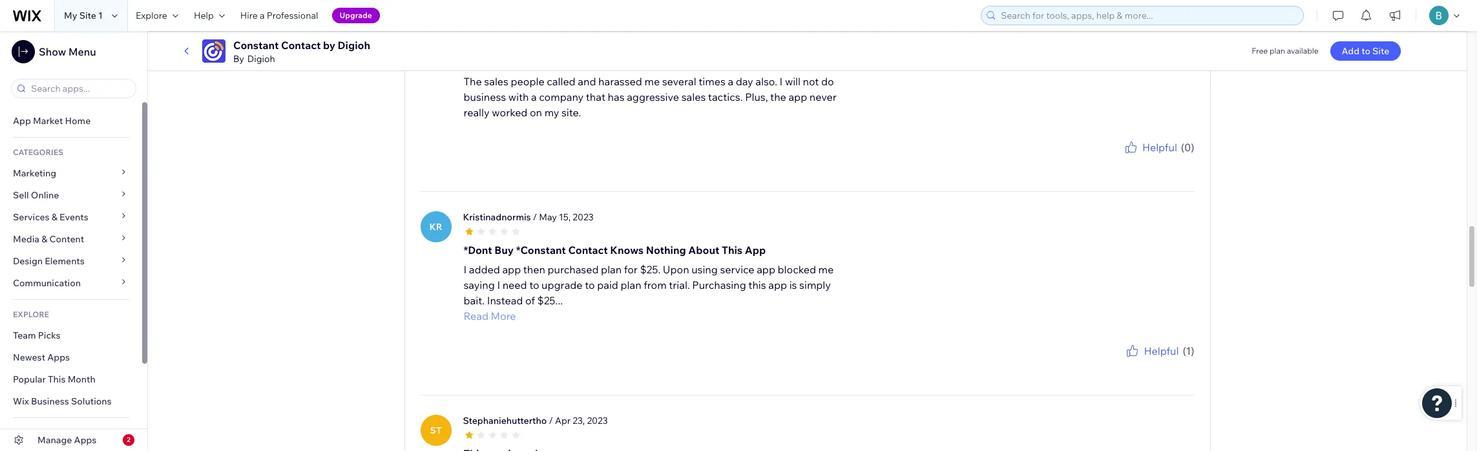 Task type: describe. For each thing, give the bounding box(es) containing it.
1 horizontal spatial i
[[497, 278, 500, 291]]

$25.
[[640, 263, 661, 276]]

my
[[64, 10, 77, 21]]

from
[[644, 278, 667, 291]]

/ for (1)
[[533, 211, 537, 223]]

Search for tools, apps, help & more... field
[[997, 6, 1300, 25]]

day
[[736, 75, 753, 88]]

stephaniehuttertho / apr 23, 2023
[[463, 415, 608, 426]]

st
[[430, 424, 442, 436]]

2023 for (0)
[[540, 23, 561, 35]]

elements
[[45, 255, 85, 267]]

help
[[48, 428, 69, 438]]

for for (0)
[[1131, 155, 1141, 165]]

for for (1)
[[1131, 358, 1141, 368]]

hire
[[240, 10, 258, 21]]

contact inside constant contact by digioh by digioh
[[281, 39, 321, 52]]

*dont buy *constant contact knows nothing about this app i added app then purchased plan for $25. upon using service app blocked me saying i need to upgrade to paid plan from trial. purchasing this app is simply bait. instead of $25... read more
[[464, 243, 834, 322]]

1 horizontal spatial sales
[[682, 90, 706, 103]]

contact inside *dont buy *constant contact knows nothing about this app i added app then purchased plan for $25. upon using service app blocked me saying i need to upgrade to paid plan from trial. purchasing this app is simply bait. instead of $25... read more
[[568, 243, 608, 256]]

solutions
[[71, 396, 112, 407]]

0 horizontal spatial to
[[529, 278, 539, 291]]

also.
[[756, 75, 778, 88]]

helpful for (0)
[[1143, 141, 1178, 154]]

team
[[13, 330, 36, 341]]

show
[[39, 45, 66, 58]]

wix business solutions link
[[0, 390, 142, 412]]

apps to help you
[[13, 428, 87, 438]]

instead
[[487, 294, 523, 307]]

on
[[530, 106, 542, 119]]

blocked
[[778, 263, 816, 276]]

month
[[68, 374, 96, 385]]

helpful button for (0)
[[1123, 139, 1178, 155]]

your for (1)
[[1143, 358, 1159, 368]]

the
[[771, 90, 786, 103]]

events
[[60, 211, 88, 223]]

show menu
[[39, 45, 96, 58]]

several
[[662, 75, 697, 88]]

hire a professional link
[[233, 0, 326, 31]]

simply
[[800, 278, 831, 291]]

newest apps
[[13, 352, 70, 363]]

smp399 / jun 22, 2023
[[463, 23, 561, 35]]

2 horizontal spatial /
[[549, 415, 553, 426]]

feedback for (1)
[[1161, 358, 1195, 368]]

people
[[511, 75, 545, 88]]

show menu button
[[12, 40, 96, 63]]

design
[[13, 255, 43, 267]]

*dont
[[464, 243, 492, 256]]

1 vertical spatial digioh
[[247, 53, 275, 65]]

the
[[464, 75, 482, 88]]

worked
[[492, 106, 528, 119]]

with
[[508, 90, 529, 103]]

sell online
[[13, 189, 59, 201]]

site.
[[562, 106, 581, 119]]

picks
[[38, 330, 61, 341]]

app market home link
[[0, 110, 142, 132]]

media & content link
[[0, 228, 142, 250]]

business
[[31, 396, 69, 407]]

app up need
[[502, 263, 521, 276]]

wix
[[13, 396, 29, 407]]

has
[[608, 90, 625, 103]]

kristinadnormis
[[463, 211, 531, 223]]

sell online link
[[0, 184, 142, 206]]

newest apps link
[[0, 346, 142, 368]]

services & events link
[[0, 206, 142, 228]]

2 vertical spatial plan
[[621, 278, 642, 291]]

22,
[[526, 23, 538, 35]]

helpful button for (1)
[[1125, 343, 1179, 358]]

may
[[539, 211, 557, 223]]

app inside the sales people called and harassed me several times a day also. i will not do business with a company that has aggressive sales tactics. plus, the app never really worked on my site.
[[789, 90, 807, 103]]

for inside *dont buy *constant contact knows nothing about this app i added app then purchased plan for $25. upon using service app blocked me saying i need to upgrade to paid plan from trial. purchasing this app is simply bait. instead of $25... read more
[[624, 263, 638, 276]]

to inside button
[[1362, 45, 1371, 57]]

thank you for your feedback for (0)
[[1092, 155, 1195, 165]]

feedback for (0)
[[1161, 155, 1195, 165]]

using
[[692, 263, 718, 276]]

upgrade
[[340, 10, 372, 20]]

explore
[[13, 310, 49, 319]]

me inside the sales people called and harassed me several times a day also. i will not do business with a company that has aggressive sales tactics. plus, the app never really worked on my site.
[[645, 75, 660, 88]]

app up this
[[757, 263, 776, 276]]

media & content
[[13, 233, 84, 245]]

paid
[[597, 278, 618, 291]]

plus,
[[745, 90, 768, 103]]

$25...
[[537, 294, 563, 307]]

help button
[[186, 0, 233, 31]]

this
[[749, 278, 766, 291]]

1 horizontal spatial a
[[531, 90, 537, 103]]

hire a professional
[[240, 10, 318, 21]]

sell
[[13, 189, 29, 201]]

this inside sidebar element
[[48, 374, 66, 385]]

the sales people called and harassed me several times a day also. i will not do business with a company that has aggressive sales tactics. plus, the app never really worked on my site.
[[464, 75, 837, 119]]

me inside *dont buy *constant contact knows nothing about this app i added app then purchased plan for $25. upon using service app blocked me saying i need to upgrade to paid plan from trial. purchasing this app is simply bait. instead of $25... read more
[[819, 263, 834, 276]]

apps for manage apps
[[74, 434, 97, 446]]

team picks link
[[0, 324, 142, 346]]

explore
[[136, 10, 167, 21]]

1 vertical spatial a
[[728, 75, 734, 88]]

need
[[503, 278, 527, 291]]

constant contact by digioh logo image
[[202, 39, 226, 63]]

your for (0)
[[1143, 155, 1159, 165]]

and
[[578, 75, 596, 88]]

really
[[464, 106, 490, 119]]

& for events
[[52, 211, 57, 223]]

newest
[[13, 352, 45, 363]]

wix business solutions
[[13, 396, 112, 407]]

i inside the sales people called and harassed me several times a day also. i will not do business with a company that has aggressive sales tactics. plus, the app never really worked on my site.
[[780, 75, 783, 88]]

not
[[803, 75, 819, 88]]



Task type: locate. For each thing, give the bounding box(es) containing it.
1 vertical spatial you
[[1116, 358, 1129, 368]]

i
[[780, 75, 783, 88], [464, 263, 467, 276], [497, 278, 500, 291]]

constant
[[233, 39, 279, 52]]

0 horizontal spatial i
[[464, 263, 467, 276]]

1 vertical spatial i
[[464, 263, 467, 276]]

contact up the purchased
[[568, 243, 608, 256]]

/
[[502, 23, 506, 35], [533, 211, 537, 223], [549, 415, 553, 426]]

a right hire
[[260, 10, 265, 21]]

0 vertical spatial thank
[[1092, 155, 1114, 165]]

by
[[323, 39, 335, 52]]

helpful for (1)
[[1144, 344, 1179, 357]]

0 vertical spatial site
[[79, 10, 96, 21]]

1 vertical spatial app
[[745, 243, 766, 256]]

market
[[33, 115, 63, 127]]

you for (0)
[[1116, 155, 1129, 165]]

2 thank you for your feedback from the top
[[1092, 358, 1195, 368]]

this inside *dont buy *constant contact knows nothing about this app i added app then purchased plan for $25. upon using service app blocked me saying i need to upgrade to paid plan from trial. purchasing this app is simply bait. instead of $25... read more
[[722, 243, 743, 256]]

0 vertical spatial thank you for your feedback
[[1092, 155, 1195, 165]]

0 horizontal spatial /
[[502, 23, 506, 35]]

marketing
[[13, 167, 56, 179]]

app
[[789, 90, 807, 103], [502, 263, 521, 276], [757, 263, 776, 276], [769, 278, 787, 291]]

1 vertical spatial contact
[[568, 243, 608, 256]]

0 vertical spatial a
[[260, 10, 265, 21]]

0 horizontal spatial digioh
[[247, 53, 275, 65]]

my
[[545, 106, 559, 119]]

2023
[[540, 23, 561, 35], [573, 211, 594, 223], [587, 415, 608, 426]]

media
[[13, 233, 39, 245]]

feedback down (0)
[[1161, 155, 1195, 165]]

constant contact by digioh by digioh
[[233, 39, 370, 65]]

0 horizontal spatial &
[[41, 233, 47, 245]]

1 horizontal spatial digioh
[[338, 39, 370, 52]]

me up aggressive
[[645, 75, 660, 88]]

to left "paid"
[[585, 278, 595, 291]]

& for content
[[41, 233, 47, 245]]

buy
[[495, 243, 514, 256]]

0 vertical spatial 2023
[[540, 23, 561, 35]]

feedback down (1)
[[1161, 358, 1195, 368]]

0 vertical spatial you
[[1116, 155, 1129, 165]]

2023 right 23,
[[587, 415, 608, 426]]

added
[[469, 263, 500, 276]]

2 horizontal spatial to
[[1362, 45, 1371, 57]]

digioh down constant
[[247, 53, 275, 65]]

more
[[491, 309, 516, 322]]

online
[[31, 189, 59, 201]]

1
[[98, 10, 103, 21]]

plan up "paid"
[[601, 263, 622, 276]]

0 vertical spatial plan
[[1270, 46, 1286, 56]]

1 you from the top
[[1116, 155, 1129, 165]]

0 horizontal spatial contact
[[281, 39, 321, 52]]

site right add
[[1373, 45, 1390, 57]]

app
[[13, 115, 31, 127], [745, 243, 766, 256]]

0 horizontal spatial me
[[645, 75, 660, 88]]

saying
[[464, 278, 495, 291]]

1 horizontal spatial app
[[745, 243, 766, 256]]

available
[[1287, 46, 1319, 56]]

& left events
[[52, 211, 57, 223]]

thank you for your feedback down (1)
[[1092, 358, 1195, 368]]

1 horizontal spatial apps
[[74, 434, 97, 446]]

free plan available
[[1252, 46, 1319, 56]]

popular this month link
[[0, 368, 142, 390]]

design elements link
[[0, 250, 142, 272]]

0 vertical spatial /
[[502, 23, 506, 35]]

1 thank from the top
[[1092, 155, 1114, 165]]

1 vertical spatial 2023
[[573, 211, 594, 223]]

2 horizontal spatial a
[[728, 75, 734, 88]]

a right with
[[531, 90, 537, 103]]

0 horizontal spatial a
[[260, 10, 265, 21]]

0 vertical spatial this
[[722, 243, 743, 256]]

0 horizontal spatial apps
[[47, 352, 70, 363]]

0 vertical spatial i
[[780, 75, 783, 88]]

1 horizontal spatial me
[[819, 263, 834, 276]]

jun
[[508, 23, 524, 35]]

2023 right 22,
[[540, 23, 561, 35]]

0 vertical spatial &
[[52, 211, 57, 223]]

you for (1)
[[1116, 358, 1129, 368]]

site left 1
[[79, 10, 96, 21]]

helpful button
[[1123, 139, 1178, 155], [1125, 343, 1179, 358]]

helpful left (1)
[[1144, 344, 1179, 357]]

manage
[[37, 434, 72, 446]]

thank you for your feedback for (1)
[[1092, 358, 1195, 368]]

knows
[[610, 243, 644, 256]]

upgrade button
[[332, 8, 380, 23]]

will
[[785, 75, 801, 88]]

helpful
[[1143, 141, 1178, 154], [1144, 344, 1179, 357]]

0 vertical spatial helpful button
[[1123, 139, 1178, 155]]

smp399
[[463, 23, 499, 35]]

*constant
[[516, 243, 566, 256]]

2023 for (1)
[[573, 211, 594, 223]]

upon
[[663, 263, 689, 276]]

1 vertical spatial for
[[624, 263, 638, 276]]

1 vertical spatial your
[[1143, 358, 1159, 368]]

sidebar element
[[0, 31, 148, 451]]

1 vertical spatial me
[[819, 263, 834, 276]]

/ for (0)
[[502, 23, 506, 35]]

1 vertical spatial sales
[[682, 90, 706, 103]]

apps right help
[[74, 434, 97, 446]]

add to site
[[1342, 45, 1390, 57]]

helpful button left (0)
[[1123, 139, 1178, 155]]

digioh right "by"
[[338, 39, 370, 52]]

2 vertical spatial a
[[531, 90, 537, 103]]

home
[[65, 115, 91, 127]]

app up service
[[745, 243, 766, 256]]

sales down the several
[[682, 90, 706, 103]]

1 vertical spatial feedback
[[1161, 358, 1195, 368]]

to right add
[[1362, 45, 1371, 57]]

plan right "paid"
[[621, 278, 642, 291]]

this up wix business solutions on the left of page
[[48, 374, 66, 385]]

1 feedback from the top
[[1161, 155, 1195, 165]]

0 vertical spatial contact
[[281, 39, 321, 52]]

app inside *dont buy *constant contact knows nothing about this app i added app then purchased plan for $25. upon using service app blocked me saying i need to upgrade to paid plan from trial. purchasing this app is simply bait. instead of $25... read more
[[745, 243, 766, 256]]

1 vertical spatial /
[[533, 211, 537, 223]]

& right media
[[41, 233, 47, 245]]

thank for (1)
[[1092, 358, 1114, 368]]

is
[[790, 278, 797, 291]]

0 vertical spatial digioh
[[338, 39, 370, 52]]

plan right free
[[1270, 46, 1286, 56]]

called
[[547, 75, 576, 88]]

0 vertical spatial feedback
[[1161, 155, 1195, 165]]

app down will
[[789, 90, 807, 103]]

1 horizontal spatial this
[[722, 243, 743, 256]]

communication link
[[0, 272, 142, 294]]

that
[[586, 90, 606, 103]]

i left need
[[497, 278, 500, 291]]

1 vertical spatial plan
[[601, 263, 622, 276]]

my site 1
[[64, 10, 103, 21]]

0 vertical spatial for
[[1131, 155, 1141, 165]]

thank you for your feedback down (0)
[[1092, 155, 1195, 165]]

about
[[689, 243, 720, 256]]

0 horizontal spatial app
[[13, 115, 31, 127]]

read
[[464, 309, 489, 322]]

me up simply
[[819, 263, 834, 276]]

1 thank you for your feedback from the top
[[1092, 155, 1195, 165]]

this up service
[[722, 243, 743, 256]]

sales
[[484, 75, 509, 88], [682, 90, 706, 103]]

1 vertical spatial &
[[41, 233, 47, 245]]

sm
[[429, 33, 443, 44]]

to
[[36, 428, 47, 438]]

1 horizontal spatial contact
[[568, 243, 608, 256]]

helpful left (0)
[[1143, 141, 1178, 154]]

thank
[[1092, 155, 1114, 165], [1092, 358, 1114, 368]]

apps
[[47, 352, 70, 363], [74, 434, 97, 446]]

0 vertical spatial your
[[1143, 155, 1159, 165]]

2 vertical spatial i
[[497, 278, 500, 291]]

/ left may
[[533, 211, 537, 223]]

for
[[1131, 155, 1141, 165], [624, 263, 638, 276], [1131, 358, 1141, 368]]

app market home
[[13, 115, 91, 127]]

categories
[[13, 147, 63, 157]]

your
[[1143, 155, 1159, 165], [1143, 358, 1159, 368]]

2 thank from the top
[[1092, 358, 1114, 368]]

bait.
[[464, 294, 485, 307]]

professional
[[267, 10, 318, 21]]

0 vertical spatial app
[[13, 115, 31, 127]]

0 horizontal spatial sales
[[484, 75, 509, 88]]

read more button
[[464, 308, 852, 324]]

0 vertical spatial apps
[[47, 352, 70, 363]]

nothing
[[646, 243, 686, 256]]

2 vertical spatial /
[[549, 415, 553, 426]]

1 vertical spatial site
[[1373, 45, 1390, 57]]

a left "day"
[[728, 75, 734, 88]]

app inside sidebar element
[[13, 115, 31, 127]]

thank for (0)
[[1092, 155, 1114, 165]]

(0)
[[1181, 141, 1195, 154]]

do
[[821, 75, 834, 88]]

(1)
[[1183, 344, 1195, 357]]

apps for newest apps
[[47, 352, 70, 363]]

/ left apr
[[549, 415, 553, 426]]

apps
[[13, 428, 34, 438]]

0 horizontal spatial this
[[48, 374, 66, 385]]

site inside button
[[1373, 45, 1390, 57]]

manage apps
[[37, 434, 97, 446]]

helpful button left (1)
[[1125, 343, 1179, 358]]

2 you from the top
[[1116, 358, 1129, 368]]

Search apps... field
[[27, 79, 132, 98]]

kr
[[429, 221, 442, 232]]

me
[[645, 75, 660, 88], [819, 263, 834, 276]]

2 feedback from the top
[[1161, 358, 1195, 368]]

2023 right '15,' on the top of page
[[573, 211, 594, 223]]

1 horizontal spatial &
[[52, 211, 57, 223]]

0 vertical spatial sales
[[484, 75, 509, 88]]

add to site button
[[1331, 41, 1401, 61]]

app left market
[[13, 115, 31, 127]]

by
[[233, 53, 244, 65]]

i left will
[[780, 75, 783, 88]]

tactics.
[[708, 90, 743, 103]]

1 your from the top
[[1143, 155, 1159, 165]]

0 vertical spatial helpful
[[1143, 141, 1178, 154]]

1 vertical spatial helpful button
[[1125, 343, 1179, 358]]

sales up business
[[484, 75, 509, 88]]

content
[[49, 233, 84, 245]]

1 horizontal spatial to
[[585, 278, 595, 291]]

1 vertical spatial thank you for your feedback
[[1092, 358, 1195, 368]]

0 horizontal spatial site
[[79, 10, 96, 21]]

1 vertical spatial this
[[48, 374, 66, 385]]

stephaniehuttertho
[[463, 415, 547, 426]]

1 vertical spatial thank
[[1092, 358, 1114, 368]]

1 vertical spatial helpful
[[1144, 344, 1179, 357]]

apps up popular this month
[[47, 352, 70, 363]]

2 vertical spatial 2023
[[587, 415, 608, 426]]

2 vertical spatial for
[[1131, 358, 1141, 368]]

i left added
[[464, 263, 467, 276]]

marketing link
[[0, 162, 142, 184]]

1 vertical spatial apps
[[74, 434, 97, 446]]

menu
[[68, 45, 96, 58]]

1 horizontal spatial /
[[533, 211, 537, 223]]

2 horizontal spatial i
[[780, 75, 783, 88]]

0 vertical spatial me
[[645, 75, 660, 88]]

app left is
[[769, 278, 787, 291]]

2 your from the top
[[1143, 358, 1159, 368]]

apr
[[555, 415, 571, 426]]

/ left jun
[[502, 23, 506, 35]]

contact left "by"
[[281, 39, 321, 52]]

team picks
[[13, 330, 61, 341]]

site
[[79, 10, 96, 21], [1373, 45, 1390, 57]]

then
[[523, 263, 545, 276]]

to down then
[[529, 278, 539, 291]]

1 horizontal spatial site
[[1373, 45, 1390, 57]]



Task type: vqa. For each thing, say whether or not it's contained in the screenshot.
steps
no



